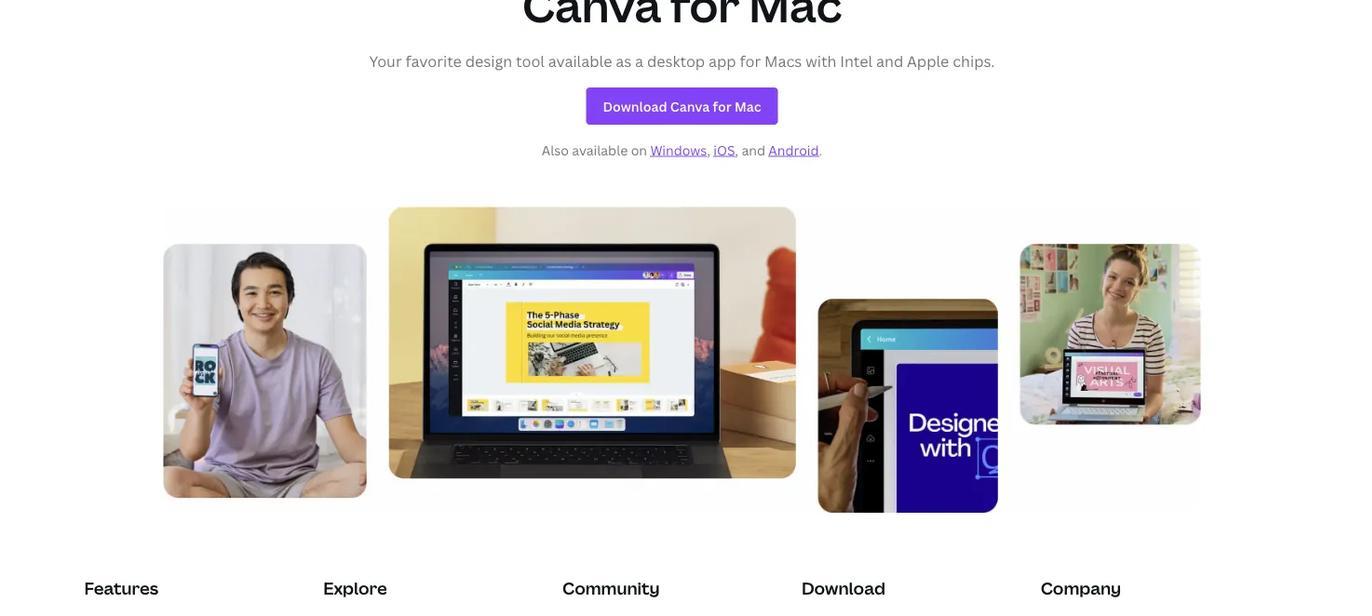 Task type: describe. For each thing, give the bounding box(es) containing it.
design
[[465, 51, 512, 71]]

.
[[819, 142, 822, 159]]

your favorite design tool available as a desktop app for macs with intel and apple chips.
[[369, 51, 995, 71]]

your
[[369, 51, 402, 71]]

1 vertical spatial available
[[572, 142, 628, 159]]

desktop
[[647, 51, 705, 71]]

with
[[806, 51, 837, 71]]

canva desktop app for mac image
[[163, 208, 1201, 514]]

android link
[[769, 142, 819, 159]]

ios link
[[714, 142, 735, 159]]

0 vertical spatial available
[[548, 51, 612, 71]]

also available on windows , ios , and android .
[[542, 142, 822, 159]]

for
[[740, 51, 761, 71]]

community
[[563, 577, 660, 600]]

tool
[[516, 51, 545, 71]]

company
[[1041, 577, 1121, 600]]

0 vertical spatial and
[[876, 51, 904, 71]]

chips.
[[953, 51, 995, 71]]

macs
[[765, 51, 802, 71]]



Task type: vqa. For each thing, say whether or not it's contained in the screenshot.
sydney gay and lesbian mardi gras instagram stories link
no



Task type: locate. For each thing, give the bounding box(es) containing it.
and right "intel"
[[876, 51, 904, 71]]

windows
[[650, 142, 707, 159]]

1 , from the left
[[707, 142, 710, 159]]

,
[[707, 142, 710, 159], [735, 142, 738, 159]]

on
[[631, 142, 647, 159]]

0 horizontal spatial ,
[[707, 142, 710, 159]]

windows link
[[650, 142, 707, 159]]

a
[[635, 51, 644, 71]]

available left the as
[[548, 51, 612, 71]]

, left android
[[735, 142, 738, 159]]

1 vertical spatial and
[[742, 142, 765, 159]]

features
[[84, 577, 158, 600]]

download
[[802, 577, 885, 600]]

available
[[548, 51, 612, 71], [572, 142, 628, 159]]

available left the 'on'
[[572, 142, 628, 159]]

as
[[616, 51, 632, 71]]

1 horizontal spatial ,
[[735, 142, 738, 159]]

favorite
[[406, 51, 462, 71]]

intel
[[840, 51, 873, 71]]

, left ios
[[707, 142, 710, 159]]

also
[[542, 142, 569, 159]]

apple
[[907, 51, 949, 71]]

app
[[709, 51, 736, 71]]

ios
[[714, 142, 735, 159]]

2 , from the left
[[735, 142, 738, 159]]

and
[[876, 51, 904, 71], [742, 142, 765, 159]]

android
[[769, 142, 819, 159]]

0 horizontal spatial and
[[742, 142, 765, 159]]

and right ios link
[[742, 142, 765, 159]]

1 horizontal spatial and
[[876, 51, 904, 71]]

explore
[[323, 577, 387, 600]]



